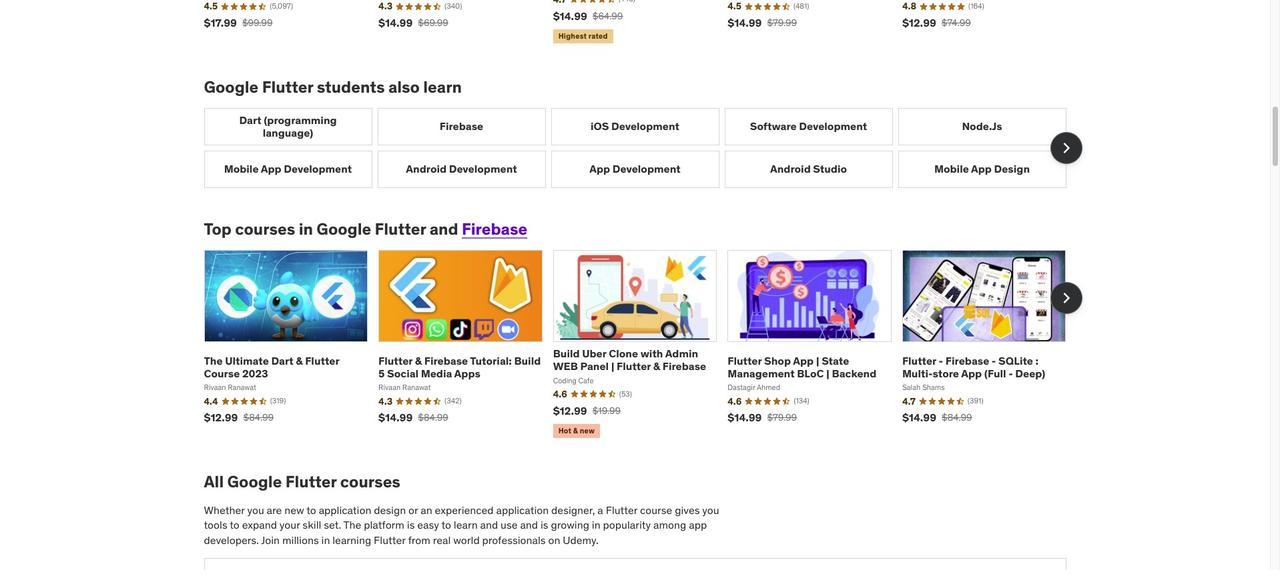Task type: locate. For each thing, give the bounding box(es) containing it.
2 you from the left
[[702, 504, 719, 517]]

1 vertical spatial in
[[592, 519, 601, 532]]

0 vertical spatial courses
[[235, 219, 295, 240]]

flutter inside build uber clone with admin web panel | flutter & firebase
[[617, 360, 651, 373]]

on
[[548, 534, 560, 547]]

next image for and
[[1056, 287, 1077, 309]]

flutter inside flutter shop app | state management bloc | backend
[[728, 354, 762, 368]]

flutter inside "the ultimate dart & flutter course 2023"
[[305, 354, 339, 368]]

development for ios development
[[611, 120, 679, 133]]

learn up the world
[[454, 519, 478, 532]]

0 horizontal spatial &
[[296, 354, 303, 368]]

1 horizontal spatial application
[[496, 504, 549, 517]]

the left ultimate
[[204, 354, 223, 368]]

and down android development link in the left top of the page
[[430, 219, 458, 240]]

android for android development
[[406, 163, 447, 176]]

course
[[640, 504, 672, 517]]

bloc
[[797, 367, 824, 380]]

learn right the also
[[423, 77, 462, 97]]

1 vertical spatial learn
[[454, 519, 478, 532]]

application up 'set.'
[[319, 504, 371, 517]]

next image for google flutter students also learn
[[1056, 137, 1077, 159]]

0 horizontal spatial -
[[939, 354, 943, 368]]

(full
[[984, 367, 1006, 380]]

0 horizontal spatial android
[[406, 163, 447, 176]]

apps
[[454, 367, 480, 380]]

2 next image from the top
[[1056, 287, 1077, 309]]

1 horizontal spatial the
[[343, 519, 361, 532]]

you
[[247, 504, 264, 517], [702, 504, 719, 517]]

1 vertical spatial carousel element
[[204, 250, 1082, 441]]

whether you are new to application design or an experienced application designer, a flutter course gives you tools to expand your skill set. the platform is easy to learn and use and is growing in popularity among app developers. join millions in learning flutter from real world professionals on udemy.
[[204, 504, 719, 547]]

0 horizontal spatial |
[[611, 360, 614, 373]]

the
[[204, 354, 223, 368], [343, 519, 361, 532]]

&
[[296, 354, 303, 368], [415, 354, 422, 368], [653, 360, 660, 373]]

0 horizontal spatial build
[[514, 354, 541, 368]]

2 horizontal spatial &
[[653, 360, 660, 373]]

next image
[[1056, 137, 1077, 159], [1056, 287, 1077, 309]]

& right 2023
[[296, 354, 303, 368]]

carousel element containing dart (programming language)
[[204, 108, 1082, 188]]

0 horizontal spatial and
[[430, 219, 458, 240]]

|
[[816, 354, 819, 368], [611, 360, 614, 373], [826, 367, 830, 380]]

gives
[[675, 504, 700, 517]]

growing
[[551, 519, 589, 532]]

2 horizontal spatial in
[[592, 519, 601, 532]]

2 horizontal spatial |
[[826, 367, 830, 380]]

app right 'shop'
[[793, 354, 814, 368]]

0 vertical spatial carousel element
[[204, 108, 1082, 188]]

0 horizontal spatial is
[[407, 519, 415, 532]]

1 vertical spatial firebase link
[[462, 219, 527, 240]]

clone
[[609, 347, 638, 361]]

mobile
[[224, 163, 259, 176], [934, 163, 969, 176]]

build inside build uber clone with admin web panel | flutter & firebase
[[553, 347, 580, 361]]

all google flutter courses
[[204, 472, 400, 493]]

professionals
[[482, 534, 546, 547]]

also
[[388, 77, 420, 97]]

0 vertical spatial firebase link
[[377, 108, 546, 145]]

panel
[[580, 360, 609, 373]]

to up developers.
[[230, 519, 239, 532]]

set.
[[324, 519, 341, 532]]

shop
[[764, 354, 791, 368]]

mobile down dart (programming language) link
[[224, 163, 259, 176]]

to up skill
[[306, 504, 316, 517]]

1 horizontal spatial -
[[992, 354, 996, 368]]

whether
[[204, 504, 245, 517]]

dart left 'language)'
[[239, 113, 261, 126]]

& left admin
[[653, 360, 660, 373]]

in down a at the left
[[592, 519, 601, 532]]

carousel element for google flutter students also learn
[[204, 108, 1082, 188]]

the up learning on the bottom left of page
[[343, 519, 361, 532]]

0 horizontal spatial you
[[247, 504, 264, 517]]

0 horizontal spatial the
[[204, 354, 223, 368]]

carousel element
[[204, 108, 1082, 188], [204, 250, 1082, 441]]

2 vertical spatial google
[[227, 472, 282, 493]]

android for android studio
[[770, 163, 811, 176]]

android studio
[[770, 163, 847, 176]]

1 horizontal spatial mobile
[[934, 163, 969, 176]]

is up the on
[[541, 519, 548, 532]]

1 horizontal spatial android
[[770, 163, 811, 176]]

dart (programming language) link
[[204, 108, 372, 145]]

mobile app development link
[[204, 151, 372, 188]]

0 vertical spatial the
[[204, 354, 223, 368]]

experienced
[[435, 504, 494, 517]]

0 horizontal spatial to
[[230, 519, 239, 532]]

top
[[204, 219, 232, 240]]

2 application from the left
[[496, 504, 549, 517]]

an
[[421, 504, 432, 517]]

dart (programming language)
[[239, 113, 337, 139]]

mobile inside mobile app design link
[[934, 163, 969, 176]]

mobile inside mobile app development link
[[224, 163, 259, 176]]

development for app development
[[613, 163, 681, 176]]

1 next image from the top
[[1056, 137, 1077, 159]]

use
[[501, 519, 518, 532]]

firebase link
[[377, 108, 546, 145], [462, 219, 527, 240]]

development for android development
[[449, 163, 517, 176]]

management
[[728, 367, 795, 380]]

course
[[204, 367, 240, 380]]

software
[[750, 120, 797, 133]]

1 horizontal spatial in
[[321, 534, 330, 547]]

2023
[[242, 367, 268, 380]]

1 vertical spatial next image
[[1056, 287, 1077, 309]]

| inside build uber clone with admin web panel | flutter & firebase
[[611, 360, 614, 373]]

0 vertical spatial dart
[[239, 113, 261, 126]]

| left state
[[816, 354, 819, 368]]

store
[[933, 367, 959, 380]]

with
[[641, 347, 663, 361]]

dart
[[239, 113, 261, 126], [271, 354, 293, 368]]

app
[[261, 163, 281, 176], [590, 163, 610, 176], [971, 163, 992, 176], [793, 354, 814, 368], [961, 367, 982, 380]]

- right (full
[[1009, 367, 1013, 380]]

you up the app
[[702, 504, 719, 517]]

is
[[407, 519, 415, 532], [541, 519, 548, 532]]

google
[[204, 77, 259, 97], [317, 219, 371, 240], [227, 472, 282, 493]]

2 horizontal spatial to
[[441, 519, 451, 532]]

the inside whether you are new to application design or an experienced application designer, a flutter course gives you tools to expand your skill set. the platform is easy to learn and use and is growing in popularity among app developers. join millions in learning flutter from real world professionals on udemy.
[[343, 519, 361, 532]]

1 horizontal spatial is
[[541, 519, 548, 532]]

skill
[[303, 519, 321, 532]]

app inside the flutter - firebase - sqlite : multi-store app (full - deep)
[[961, 367, 982, 380]]

flutter & firebase tutorial: build 5 social media apps link
[[379, 354, 541, 380]]

app down ios
[[590, 163, 610, 176]]

1 vertical spatial the
[[343, 519, 361, 532]]

app down 'language)'
[[261, 163, 281, 176]]

dart inside "the ultimate dart & flutter course 2023"
[[271, 354, 293, 368]]

1 mobile from the left
[[224, 163, 259, 176]]

1 horizontal spatial you
[[702, 504, 719, 517]]

1 horizontal spatial build
[[553, 347, 580, 361]]

backend
[[832, 367, 877, 380]]

0 horizontal spatial application
[[319, 504, 371, 517]]

courses
[[235, 219, 295, 240], [340, 472, 400, 493]]

app left the design
[[971, 163, 992, 176]]

and right use
[[520, 519, 538, 532]]

build left uber
[[553, 347, 580, 361]]

| for flutter shop app | state management bloc | backend
[[826, 367, 830, 380]]

& right 5
[[415, 354, 422, 368]]

and left use
[[480, 519, 498, 532]]

-
[[939, 354, 943, 368], [992, 354, 996, 368], [1009, 367, 1013, 380]]

- right multi-
[[939, 354, 943, 368]]

mobile for mobile app development
[[224, 163, 259, 176]]

and
[[430, 219, 458, 240], [480, 519, 498, 532], [520, 519, 538, 532]]

in
[[299, 219, 313, 240], [592, 519, 601, 532], [321, 534, 330, 547]]

dart right 2023
[[271, 354, 293, 368]]

1 horizontal spatial courses
[[340, 472, 400, 493]]

2 carousel element from the top
[[204, 250, 1082, 441]]

1 is from the left
[[407, 519, 415, 532]]

1 vertical spatial courses
[[340, 472, 400, 493]]

deep)
[[1015, 367, 1045, 380]]

1 horizontal spatial dart
[[271, 354, 293, 368]]

the ultimate dart & flutter course 2023
[[204, 354, 339, 380]]

mobile down node.js link
[[934, 163, 969, 176]]

- left the sqlite
[[992, 354, 996, 368]]

courses up design
[[340, 472, 400, 493]]

:
[[1036, 354, 1039, 368]]

0 horizontal spatial in
[[299, 219, 313, 240]]

1 carousel element from the top
[[204, 108, 1082, 188]]

ios development link
[[551, 108, 719, 145]]

0 horizontal spatial mobile
[[224, 163, 259, 176]]

build right tutorial:
[[514, 354, 541, 368]]

in down mobile app development link
[[299, 219, 313, 240]]

to
[[306, 504, 316, 517], [230, 519, 239, 532], [441, 519, 451, 532]]

0 horizontal spatial dart
[[239, 113, 261, 126]]

application up use
[[496, 504, 549, 517]]

android development link
[[377, 151, 546, 188]]

you up expand
[[247, 504, 264, 517]]

carousel element containing build uber clone with admin web panel | flutter & firebase
[[204, 250, 1082, 441]]

| right bloc
[[826, 367, 830, 380]]

1 horizontal spatial to
[[306, 504, 316, 517]]

1 android from the left
[[406, 163, 447, 176]]

firebase inside flutter & firebase tutorial: build 5 social media apps
[[424, 354, 468, 368]]

top courses in google flutter and firebase
[[204, 219, 527, 240]]

a
[[598, 504, 603, 517]]

flutter shop app | state management bloc | backend link
[[728, 354, 877, 380]]

is down or
[[407, 519, 415, 532]]

app left (full
[[961, 367, 982, 380]]

build
[[553, 347, 580, 361], [514, 354, 541, 368]]

real
[[433, 534, 451, 547]]

google flutter students also learn
[[204, 77, 462, 97]]

0 vertical spatial next image
[[1056, 137, 1077, 159]]

students
[[317, 77, 385, 97]]

software development
[[750, 120, 867, 133]]

2 mobile from the left
[[934, 163, 969, 176]]

app development link
[[551, 151, 719, 188]]

1 horizontal spatial &
[[415, 354, 422, 368]]

design
[[374, 504, 406, 517]]

courses right the top on the left of the page
[[235, 219, 295, 240]]

| right panel
[[611, 360, 614, 373]]

1 vertical spatial google
[[317, 219, 371, 240]]

to up real
[[441, 519, 451, 532]]

app inside flutter shop app | state management bloc | backend
[[793, 354, 814, 368]]

flutter
[[262, 77, 313, 97], [375, 219, 426, 240], [305, 354, 339, 368], [379, 354, 413, 368], [728, 354, 762, 368], [902, 354, 936, 368], [617, 360, 651, 373], [285, 472, 337, 493], [606, 504, 638, 517], [374, 534, 406, 547]]

1 vertical spatial dart
[[271, 354, 293, 368]]

application
[[319, 504, 371, 517], [496, 504, 549, 517]]

tools
[[204, 519, 227, 532]]

mobile for mobile app design
[[934, 163, 969, 176]]

in down 'set.'
[[321, 534, 330, 547]]

firebase
[[440, 120, 483, 133], [462, 219, 527, 240], [424, 354, 468, 368], [946, 354, 989, 368], [663, 360, 706, 373]]

2 android from the left
[[770, 163, 811, 176]]



Task type: vqa. For each thing, say whether or not it's contained in the screenshot.
top NEXT image
yes



Task type: describe. For each thing, give the bounding box(es) containing it.
multi-
[[902, 367, 933, 380]]

new
[[284, 504, 304, 517]]

& inside "the ultimate dart & flutter course 2023"
[[296, 354, 303, 368]]

2 vertical spatial in
[[321, 534, 330, 547]]

flutter - firebase - sqlite : multi-store app (full - deep)
[[902, 354, 1045, 380]]

popularity
[[603, 519, 651, 532]]

the inside "the ultimate dart & flutter course 2023"
[[204, 354, 223, 368]]

& inside flutter & firebase tutorial: build 5 social media apps
[[415, 354, 422, 368]]

or
[[409, 504, 418, 517]]

among
[[653, 519, 686, 532]]

5
[[379, 367, 385, 380]]

all
[[204, 472, 224, 493]]

dart inside dart (programming language)
[[239, 113, 261, 126]]

& inside build uber clone with admin web panel | flutter & firebase
[[653, 360, 660, 373]]

studio
[[813, 163, 847, 176]]

build uber clone with admin web panel | flutter & firebase
[[553, 347, 706, 373]]

designer,
[[551, 504, 595, 517]]

are
[[267, 504, 282, 517]]

learning
[[333, 534, 371, 547]]

language)
[[263, 126, 313, 139]]

app inside mobile app design link
[[971, 163, 992, 176]]

carousel element for and
[[204, 250, 1082, 441]]

2 horizontal spatial and
[[520, 519, 538, 532]]

| for build uber clone with admin web panel | flutter & firebase
[[611, 360, 614, 373]]

learn inside whether you are new to application design or an experienced application designer, a flutter course gives you tools to expand your skill set. the platform is easy to learn and use and is growing in popularity among app developers. join millions in learning flutter from real world professionals on udemy.
[[454, 519, 478, 532]]

ios development
[[591, 120, 679, 133]]

social
[[387, 367, 419, 380]]

mobile app design
[[934, 163, 1030, 176]]

flutter & firebase tutorial: build 5 social media apps
[[379, 354, 541, 380]]

firebase inside build uber clone with admin web panel | flutter & firebase
[[663, 360, 706, 373]]

media
[[421, 367, 452, 380]]

flutter inside the flutter - firebase - sqlite : multi-store app (full - deep)
[[902, 354, 936, 368]]

app
[[689, 519, 707, 532]]

mobile app design link
[[898, 151, 1066, 188]]

flutter shop app | state management bloc | backend
[[728, 354, 877, 380]]

node.js
[[962, 120, 1002, 133]]

ultimate
[[225, 354, 269, 368]]

uber
[[582, 347, 606, 361]]

millions
[[282, 534, 319, 547]]

developers.
[[204, 534, 259, 547]]

(programming
[[264, 113, 337, 126]]

0 vertical spatial learn
[[423, 77, 462, 97]]

android studio link
[[725, 151, 893, 188]]

web
[[553, 360, 578, 373]]

2 is from the left
[[541, 519, 548, 532]]

sqlite
[[999, 354, 1033, 368]]

your
[[280, 519, 300, 532]]

mobile app development
[[224, 163, 352, 176]]

app inside mobile app development link
[[261, 163, 281, 176]]

0 vertical spatial in
[[299, 219, 313, 240]]

1 you from the left
[[247, 504, 264, 517]]

2 horizontal spatial -
[[1009, 367, 1013, 380]]

join
[[261, 534, 280, 547]]

firebase inside the flutter - firebase - sqlite : multi-store app (full - deep)
[[946, 354, 989, 368]]

flutter inside flutter & firebase tutorial: build 5 social media apps
[[379, 354, 413, 368]]

design
[[994, 163, 1030, 176]]

0 horizontal spatial courses
[[235, 219, 295, 240]]

app inside app development link
[[590, 163, 610, 176]]

software development link
[[725, 108, 893, 145]]

state
[[822, 354, 849, 368]]

app development
[[590, 163, 681, 176]]

platform
[[364, 519, 404, 532]]

tutorial:
[[470, 354, 512, 368]]

udemy.
[[563, 534, 599, 547]]

from
[[408, 534, 430, 547]]

admin
[[665, 347, 698, 361]]

0 vertical spatial google
[[204, 77, 259, 97]]

1 application from the left
[[319, 504, 371, 517]]

1 horizontal spatial |
[[816, 354, 819, 368]]

the ultimate dart & flutter course 2023 link
[[204, 354, 339, 380]]

node.js link
[[898, 108, 1066, 145]]

easy
[[417, 519, 439, 532]]

build inside flutter & firebase tutorial: build 5 social media apps
[[514, 354, 541, 368]]

development for software development
[[799, 120, 867, 133]]

ios
[[591, 120, 609, 133]]

1 horizontal spatial and
[[480, 519, 498, 532]]

world
[[453, 534, 480, 547]]

flutter - firebase - sqlite : multi-store app (full - deep) link
[[902, 354, 1045, 380]]

expand
[[242, 519, 277, 532]]

android development
[[406, 163, 517, 176]]

build uber clone with admin web panel | flutter & firebase link
[[553, 347, 706, 373]]



